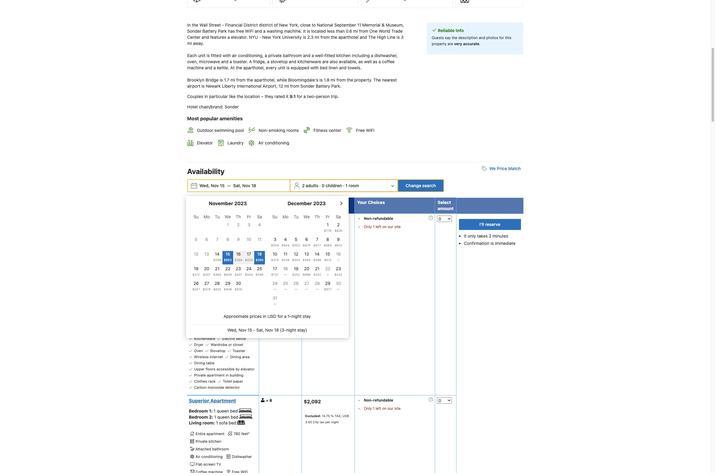 Task type: vqa. For each thing, say whether or not it's contained in the screenshot.


Task type: locate. For each thing, give the bounding box(es) containing it.
the right the like on the left of page
[[237, 94, 243, 99]]

% left $826
[[331, 233, 334, 236]]

14 for 14 $394
[[315, 252, 320, 257]]

— inside 22 —
[[327, 273, 329, 277]]

$394 for 16
[[235, 259, 242, 262]]

1 vertical spatial $379
[[203, 288, 211, 292]]

popular
[[200, 116, 219, 121]]

1 our from the top
[[388, 225, 394, 229]]

2023 up '$1,286'
[[313, 201, 326, 207]]

1 dishwasher from the top
[[232, 261, 252, 265]]

flat-screen tv up $307
[[196, 268, 221, 273]]

1 29 from the left
[[225, 281, 231, 286]]

refundable for $1,286
[[373, 217, 394, 221]]

0 horizontal spatial free wifi
[[232, 276, 248, 281]]

— right $977
[[337, 288, 340, 292]]

2 inside 2 adults · 0 children · 1 room button
[[302, 183, 305, 188]]

hairdryer
[[240, 331, 256, 335]]

conditioning down smoking
[[265, 140, 289, 146]]

11 inside 11 $339
[[284, 252, 288, 257]]

2 for 2 adults · 0 children · 1 room
[[302, 183, 305, 188]]

say
[[445, 36, 451, 40]]

5 for 5
[[195, 237, 198, 242]]

0 vertical spatial only 1 left on our site
[[364, 225, 401, 229]]

0 horizontal spatial 11
[[258, 237, 262, 242]]

1 su from the left
[[194, 214, 199, 220]]

1 vertical spatial 17
[[273, 266, 277, 272]]

3 up $504
[[274, 237, 276, 242]]

bed inside in the wall street - financial district district of new york, close to national september 11 memorial & museum, sonder battery park has free wifi and a washing machine. it is located less than 0.6 mi from one world trade center and features a elevator. nyu - new york university is 2.3 mi from the aparthotel and the high line is 3 mi away. each unit is fitted with air conditioning, a private bathroom and a well-fitted kitchen including a dishwasher, oven, microwave and a toaster. a fridge, a stovetop and kitchenware are also available, as well as a coffee machine and a kettle. at the aparthotel, every unit is equipped with bed linen and towels. brooklyn bridge is 1.7 mi from the aparthotel, while bloomingdale's is 1.8 mi from the property. the nearest airport is newark liberty international airport, 12 mi from sonder battery park.
[[320, 65, 328, 70]]

entire for entire apartment
[[196, 432, 206, 437]]

dining for dining area
[[230, 355, 241, 360]]

24 inside the 24 $444
[[247, 266, 252, 272]]

20 inside 20 $307
[[204, 266, 209, 272]]

york,
[[289, 22, 299, 28]]

12 inside checkbox
[[194, 252, 199, 257]]

1 horizontal spatial we
[[304, 214, 310, 220]]

approximate prices in usd for a 1-night stay
[[224, 314, 311, 319]]

2 tv from the top
[[216, 463, 221, 467]]

1 queen bed for bedroom 1:
[[214, 409, 239, 414]]

1 horizontal spatial 13
[[305, 252, 309, 257]]

21 inside 21 $252
[[315, 266, 320, 272]]

25 December 2023 checkbox
[[280, 281, 291, 294]]

queen up 'sofa'
[[217, 415, 230, 420]]

private up clothes
[[194, 373, 206, 378]]

15 up $553
[[226, 252, 230, 257]]

flat-screen tv down 'attached bathroom' at the left bottom
[[196, 463, 221, 467]]

flat- down attached
[[196, 463, 204, 467]]

1 horizontal spatial with
[[311, 65, 319, 70]]

2 $252 from the left
[[314, 273, 321, 277]]

2 mo from the left
[[283, 214, 289, 220]]

and inside guests say the description and photos for this property are
[[479, 36, 486, 40]]

13 for 13 $354
[[305, 252, 309, 257]]

24 November 2023 checkbox
[[244, 266, 254, 280]]

18
[[252, 183, 256, 188], [257, 252, 262, 257], [283, 266, 288, 272], [274, 328, 279, 333]]

clothes
[[194, 379, 207, 384]]

in the wall street - financial district district of new york, close to national september 11 memorial & museum, sonder battery park has free wifi and a washing machine. it is located less than 0.6 mi from one world trade center and features a elevator. nyu - new york university is 2.3 mi from the aparthotel and the high line is 3 mi away. each unit is fitted with air conditioning, a private bathroom and a well-fitted kitchen including a dishwasher, oven, microwave and a toaster. a fridge, a stovetop and kitchenware are also available, as well as a coffee machine and a kettle. at the aparthotel, every unit is equipped with bed linen and towels. brooklyn bridge is 1.7 mi from the aparthotel, while bloomingdale's is 1.8 mi from the property. the nearest airport is newark liberty international airport, 12 mi from sonder battery park.
[[187, 22, 405, 89]]

a down the has
[[228, 35, 230, 40]]

1 November 2023 checkbox
[[223, 222, 233, 236]]

7 December 2023 checkbox
[[312, 237, 323, 250]]

0 horizontal spatial sat,
[[233, 183, 241, 188]]

1 inside checkbox
[[227, 222, 229, 228]]

10 for 10
[[247, 237, 251, 242]]

26 down 19 december 2023 option
[[294, 281, 299, 286]]

— for 31
[[274, 303, 277, 306]]

number
[[262, 200, 279, 205]]

1 horizontal spatial tu
[[294, 214, 299, 220]]

25 for 25 $396
[[257, 266, 262, 272]]

1 horizontal spatial it
[[464, 234, 467, 239]]

— inside 26 —
[[295, 288, 298, 292]]

6 up $879
[[306, 237, 308, 242]]

0 vertical spatial tv
[[216, 268, 221, 273]]

price left match
[[497, 166, 508, 171]]

17 up $405
[[247, 252, 251, 257]]

0 vertical spatial queen
[[217, 409, 229, 414]]

15 inside 15 $553
[[226, 252, 230, 257]]

27 for 27 $379
[[204, 281, 209, 286]]

26 November 2023 checkbox
[[191, 281, 202, 294]]

21 November 2023 checkbox
[[212, 266, 223, 280]]

28 down '21 december 2023' option
[[315, 281, 320, 286]]

1 horizontal spatial 9
[[337, 237, 340, 242]]

1 vertical spatial sat,
[[257, 328, 264, 333]]

2 26 from the left
[[294, 281, 299, 286]]

0 vertical spatial air
[[258, 140, 264, 146]]

$343
[[292, 259, 300, 262]]

1 $394 from the left
[[235, 259, 242, 262]]

approximate
[[224, 314, 249, 319]]

30 inside the '30 $519'
[[236, 281, 241, 286]]

20 up $307
[[204, 266, 209, 272]]

19 up $312
[[194, 266, 199, 272]]

2 29 from the left
[[325, 281, 331, 286]]

6 December 2023 checkbox
[[302, 237, 312, 250]]

1 horizontal spatial free wifi
[[356, 128, 375, 133]]

1 mo from the left
[[204, 214, 210, 220]]

city up $677
[[313, 239, 319, 243]]

× 6
[[266, 398, 272, 403]]

airport,
[[263, 84, 278, 89]]

non-refundable for $2,092
[[364, 398, 394, 403]]

2 su from the left
[[273, 214, 278, 220]]

1 inside button
[[346, 183, 348, 188]]

2 vertical spatial in
[[226, 373, 229, 378]]

2 horizontal spatial sonder
[[301, 84, 315, 89]]

0 horizontal spatial ·
[[320, 183, 321, 188]]

studio
[[206, 216, 221, 222]]

$394 for 14
[[313, 259, 321, 262]]

0 horizontal spatial 28
[[215, 281, 220, 286]]

6 inside 6 $879
[[306, 237, 308, 242]]

1 vertical spatial 10
[[273, 252, 277, 257]]

in left usd
[[263, 314, 267, 319]]

$379 left $339
[[271, 259, 279, 262]]

22
[[225, 266, 231, 272], [325, 266, 331, 272]]

refundable
[[373, 217, 394, 221], [373, 398, 394, 403]]

1 vertical spatial 1 queen bed
[[214, 415, 240, 420]]

— right 26 december 2023 checkbox on the bottom of page
[[306, 288, 308, 292]]

1 vertical spatial only
[[364, 407, 372, 411]]

4 December 2023 checkbox
[[280, 237, 291, 250]]

14 November 2023 checkbox
[[212, 251, 223, 265]]

$307
[[203, 273, 211, 277]]

it inside 'it only takes 2 minutes confirmation is immediate'
[[464, 234, 467, 239]]

mi down center
[[187, 41, 192, 46]]

— left $977
[[316, 288, 319, 292]]

line
[[388, 35, 396, 40]]

2 19 from the left
[[294, 266, 299, 272]]

1 8 from the left
[[227, 237, 229, 242]]

sa up '4 november 2023' option
[[257, 214, 262, 220]]

12 inside '12 $343'
[[294, 252, 299, 257]]

1 horizontal spatial 27
[[304, 281, 309, 286]]

th up "2" 'checkbox'
[[236, 214, 241, 220]]

2 site from the top
[[395, 407, 401, 411]]

2 sa from the left
[[336, 214, 341, 220]]

$394 inside 16 november 2023 checkbox
[[235, 259, 242, 262]]

0 horizontal spatial kitchen
[[209, 440, 221, 444]]

1 screen from the top
[[204, 268, 215, 273]]

14.75
[[322, 233, 330, 236], [322, 415, 330, 418]]

— inside 31 —
[[274, 303, 277, 306]]

rated
[[275, 94, 285, 99]]

0 vertical spatial private
[[196, 253, 208, 258]]

queen for bedroom 1:
[[217, 409, 229, 414]]

2 dishwasher from the top
[[232, 455, 252, 460]]

20 up "$996" on the left of page
[[304, 266, 309, 272]]

kitchen up 'attached bathroom' at the left bottom
[[209, 440, 221, 444]]

2 th from the left
[[315, 214, 320, 220]]

0 horizontal spatial 9
[[237, 237, 240, 242]]

international
[[237, 84, 262, 89]]

as down including
[[359, 59, 363, 64]]

a left two-
[[304, 94, 306, 99]]

2 up $826
[[337, 222, 340, 228]]

16
[[236, 252, 241, 257], [336, 252, 341, 257]]

air conditioning
[[258, 140, 289, 146], [196, 261, 223, 265], [196, 455, 223, 460]]

21 for 21 $364
[[215, 266, 220, 272]]

2 screen from the top
[[204, 463, 215, 467]]

22 up $529
[[225, 266, 231, 272]]

2 5 from the left
[[295, 237, 298, 242]]

2 inside '2 $826'
[[337, 222, 340, 228]]

2.3
[[307, 35, 314, 40]]

8 December 2023 checkbox
[[323, 237, 333, 250]]

bed for bedroom 1:
[[230, 409, 238, 414]]

tu for november
[[215, 214, 220, 220]]

1 vertical spatial site
[[395, 407, 401, 411]]

2 27 from the left
[[304, 281, 309, 286]]

2 20 from the left
[[304, 266, 309, 272]]

1 vertical spatial 3.50
[[306, 421, 312, 424]]

2 our from the top
[[388, 407, 394, 411]]

superior apartment
[[189, 398, 236, 404]]

$677
[[314, 244, 321, 248]]

— inside 16 —
[[337, 259, 340, 262]]

5 inside "checkbox"
[[195, 237, 198, 242]]

th down december 2023
[[315, 214, 320, 220]]

26 for 26 $247
[[194, 281, 199, 286]]

17 up $737
[[273, 266, 277, 272]]

is left '1.7'
[[220, 77, 223, 83]]

7 for 7
[[216, 237, 219, 242]]

0 horizontal spatial $252
[[292, 273, 300, 277]]

only
[[364, 225, 372, 229], [364, 407, 372, 411]]

1 vertical spatial machine
[[208, 276, 223, 281]]

superior apartment link
[[189, 398, 256, 404]]

19 November 2023 checkbox
[[191, 266, 202, 280]]

2 only 1 left on our site from the top
[[364, 407, 401, 411]]

private
[[268, 53, 282, 58]]

19 inside 19 $312
[[194, 266, 199, 272]]

6 inside × 6
[[270, 399, 272, 403]]

queen for bedroom 2:
[[217, 415, 230, 420]]

26 for 26 —
[[294, 281, 299, 286]]

28 inside checkbox
[[315, 281, 320, 286]]

16 $394
[[235, 252, 242, 262]]

6 for 6 $879
[[306, 237, 308, 242]]

24 inside "option"
[[273, 281, 278, 286]]

27 inside option
[[304, 281, 309, 286]]

16 inside 16 $394
[[236, 252, 241, 257]]

1 5 from the left
[[195, 237, 198, 242]]

su left studio
[[194, 214, 199, 220]]

1 21 from the left
[[215, 266, 220, 272]]

tv down 'attached bathroom' at the left bottom
[[216, 463, 221, 467]]

and
[[255, 28, 262, 34], [202, 35, 209, 40], [360, 35, 367, 40], [479, 36, 486, 40], [303, 53, 311, 58], [221, 59, 229, 64], [289, 59, 296, 64], [205, 65, 213, 70], [339, 65, 347, 70]]

select amount
[[438, 200, 454, 211]]

1 tu from the left
[[215, 214, 220, 220]]

20 November 2023 checkbox
[[202, 266, 212, 280]]

0 vertical spatial dishwasher
[[232, 261, 252, 265]]

1 7 from the left
[[216, 237, 219, 242]]

— inside 27 —
[[306, 288, 308, 292]]

2 December 2023 checkbox
[[333, 222, 344, 236]]

less
[[327, 28, 335, 34]]

2 left from the top
[[376, 407, 382, 411]]

left
[[376, 225, 382, 229], [376, 407, 382, 411]]

internet
[[210, 355, 223, 360]]

dishwasher,
[[375, 53, 398, 58]]

1 vertical spatial tv
[[216, 463, 221, 467]]

1 16 from the left
[[236, 252, 241, 257]]

21 inside the 21 $364
[[215, 266, 220, 272]]

we price match
[[490, 166, 521, 171]]

1 vertical spatial dishwasher
[[232, 455, 252, 460]]

1 December 2023 checkbox
[[323, 222, 333, 236]]

10
[[247, 237, 251, 242], [273, 252, 277, 257]]

1 horizontal spatial $394
[[313, 259, 321, 262]]

0 vertical spatial tax,
[[335, 233, 342, 236]]

$252 inside '21 december 2023' option
[[314, 273, 321, 277]]

20 $307
[[203, 266, 211, 277]]

13 $354
[[303, 252, 311, 262]]

1 horizontal spatial 16
[[336, 252, 341, 257]]

superior
[[189, 398, 209, 404]]

2 vertical spatial free
[[194, 288, 202, 292]]

2 entire from the top
[[196, 432, 206, 437]]

1 refundable from the top
[[373, 217, 394, 221]]

2023 down sat, nov 18 button
[[235, 201, 247, 207]]

queen
[[217, 409, 229, 414], [217, 415, 230, 420]]

air down attached
[[196, 455, 200, 460]]

15 November 2023 checkbox
[[223, 251, 233, 265]]

1 22 from the left
[[225, 266, 231, 272]]

— for 25
[[284, 288, 287, 292]]

2 horizontal spatial we
[[490, 166, 496, 171]]

0 horizontal spatial machine
[[187, 65, 204, 70]]

1 as from the left
[[359, 59, 363, 64]]

18 December 2023 checkbox
[[280, 266, 291, 280]]

3 December 2023 checkbox
[[270, 237, 280, 250]]

1 horizontal spatial machine
[[208, 276, 223, 281]]

7 inside 7 $677
[[316, 237, 319, 242]]

14 inside 14 $394
[[315, 252, 320, 257]]

2 flat-screen tv from the top
[[196, 463, 221, 467]]

1 horizontal spatial 6
[[270, 399, 272, 403]]

22 inside 22 december 2023 checkbox
[[325, 266, 331, 272]]

1 horizontal spatial as
[[373, 59, 378, 64]]

2 tu from the left
[[294, 214, 299, 220]]

29 inside 29 $977
[[325, 281, 331, 286]]

1 vertical spatial city
[[313, 421, 319, 424]]

7 inside 7 november 2023 checkbox
[[216, 237, 219, 242]]

of
[[274, 22, 278, 28], [280, 200, 284, 205]]

0 vertical spatial per
[[326, 239, 330, 243]]

outdoor
[[197, 128, 213, 133]]

4 November 2023 checkbox
[[254, 222, 265, 236]]

tax
[[320, 239, 325, 243], [320, 421, 325, 424]]

2 inside "2" 'checkbox'
[[237, 222, 240, 228]]

paper
[[233, 379, 243, 384]]

$529
[[224, 273, 232, 277]]

2 9 from the left
[[337, 237, 340, 242]]

bathroom inside in the wall street - financial district district of new york, close to national september 11 memorial & museum, sonder battery park has free wifi and a washing machine. it is located less than 0.6 mi from one world trade center and features a elevator. nyu - new york university is 2.3 mi from the aparthotel and the high line is 3 mi away. each unit is fitted with air conditioning, a private bathroom and a well-fitted kitchen including a dishwasher, oven, microwave and a toaster. a fridge, a stovetop and kitchenware are also available, as well as a coffee machine and a kettle. at the aparthotel, every unit is equipped with bed linen and towels. brooklyn bridge is 1.7 mi from the aparthotel, while bloomingdale's is 1.8 mi from the property. the nearest airport is newark liberty international airport, 12 mi from sonder battery park.
[[283, 53, 302, 58]]

wardrobe or closet
[[211, 343, 244, 347]]

0 horizontal spatial 27
[[204, 281, 209, 286]]

0 vertical spatial tax
[[320, 239, 325, 243]]

1 30 from the left
[[236, 281, 241, 286]]

1 vertical spatial battery
[[316, 84, 330, 89]]

1 sa from the left
[[257, 214, 262, 220]]

0 vertical spatial 11
[[357, 22, 361, 28]]

aparthotel, up airport,
[[254, 77, 276, 83]]

closet
[[233, 343, 244, 347]]

1 horizontal spatial $379
[[271, 259, 279, 262]]

1 horizontal spatial bathroom
[[283, 53, 302, 58]]

$252 for 21
[[314, 273, 321, 277]]

1 horizontal spatial are
[[448, 42, 453, 46]]

tax down excluded:
[[320, 421, 325, 424]]

2 non-refundable from the top
[[364, 398, 394, 403]]

— inside 24 —
[[274, 288, 277, 292]]

20 for 20 $996
[[304, 266, 309, 272]]

entire for entire studio
[[196, 238, 206, 242]]

26 inside 26 $247
[[194, 281, 199, 286]]

17 for 17 $405
[[247, 252, 251, 257]]

tu
[[215, 214, 220, 220], [294, 214, 299, 220]]

23 inside 23 $407
[[236, 266, 241, 272]]

toaster.
[[233, 59, 248, 64]]

bridge
[[206, 77, 219, 83]]

1 26 from the left
[[194, 281, 199, 286]]

1 horizontal spatial unit
[[278, 65, 285, 70]]

machine
[[187, 65, 204, 70], [208, 276, 223, 281]]

2 $394 from the left
[[313, 259, 321, 262]]

0 vertical spatial of
[[274, 22, 278, 28]]

0 horizontal spatial sonder
[[187, 28, 201, 34]]

0 vertical spatial it
[[303, 28, 306, 34]]

1 non-refundable from the top
[[364, 217, 394, 221]]

14 inside 14 $298
[[215, 252, 220, 257]]

17 $737
[[271, 266, 279, 277]]

1 20 from the left
[[204, 266, 209, 272]]

1 tax, from the top
[[335, 233, 342, 236]]

2 2023 from the left
[[313, 201, 326, 207]]

25 inside 25 $396
[[257, 266, 262, 272]]

2 tax, from the top
[[335, 415, 342, 418]]

15 December 2023 checkbox
[[323, 251, 333, 265]]

1 vertical spatial 14.75 % tax, us$ 3.50 city tax per night
[[306, 415, 349, 424]]

12 down while
[[279, 84, 283, 89]]

bathroom down private kitchen
[[212, 447, 229, 452]]

5 left 6 november 2023 'option'
[[195, 237, 198, 242]]

0 vertical spatial 14.75
[[322, 233, 330, 236]]

10 for 10 $379
[[273, 252, 277, 257]]

25
[[257, 266, 262, 272], [283, 281, 288, 286]]

1 23 from the left
[[236, 266, 241, 272]]

— inside 18 —
[[284, 273, 287, 277]]

· right children
[[343, 183, 345, 188]]

2 horizontal spatial 6
[[306, 237, 308, 242]]

6 inside 'option'
[[205, 237, 208, 242]]

1 14.75 % tax, us$ 3.50 city tax per night from the top
[[306, 233, 349, 243]]

1 vertical spatial 25
[[283, 281, 288, 286]]

occupancy image
[[261, 399, 265, 403]]

27 inside 27 $379
[[204, 281, 209, 286]]

$252 inside 19 december 2023 option
[[292, 273, 300, 277]]

more details on meals and payment options image
[[429, 398, 433, 402]]

20 inside 20 $996
[[304, 266, 309, 272]]

4 inside 4 $654
[[284, 237, 287, 242]]

flat- for private
[[196, 268, 204, 273]]

27 down "$996" on the left of page
[[304, 281, 309, 286]]

17 inside 17 $405
[[247, 252, 251, 257]]

1 horizontal spatial ·
[[343, 183, 345, 188]]

more details on meals and payment options image
[[429, 216, 433, 220]]

1 us$ from the top
[[343, 233, 349, 236]]

2 fr from the left
[[326, 214, 330, 220]]

3 inside in the wall street - financial district district of new york, close to national september 11 memorial & museum, sonder battery park has free wifi and a washing machine. it is located less than 0.6 mi from one world trade center and features a elevator. nyu - new york university is 2.3 mi from the aparthotel and the high line is 3 mi away. each unit is fitted with air conditioning, a private bathroom and a well-fitted kitchen including a dishwasher, oven, microwave and a toaster. a fridge, a stovetop and kitchenware are also available, as well as a coffee machine and a kettle. at the aparthotel, every unit is equipped with bed linen and towels. brooklyn bridge is 1.7 mi from the aparthotel, while bloomingdale's is 1.8 mi from the property. the nearest airport is newark liberty international airport, 12 mi from sonder battery park.
[[401, 35, 404, 40]]

$252 for 19
[[292, 273, 300, 277]]

2 23 from the left
[[336, 266, 341, 272]]

28 December 2023 checkbox
[[312, 281, 323, 294]]

i'll reserve
[[480, 222, 501, 227]]

tv for bathroom
[[216, 463, 221, 467]]

2 21 from the left
[[315, 266, 320, 272]]

26 inside checkbox
[[294, 281, 299, 286]]

queen down apartment
[[217, 409, 229, 414]]

12 for 12 $343
[[294, 252, 299, 257]]

fitted up microwave
[[211, 53, 222, 58]]

— right $737
[[284, 273, 287, 277]]

the
[[368, 35, 376, 40], [374, 77, 381, 83]]

1 vertical spatial tax
[[320, 421, 325, 424]]

sat, up "type"
[[233, 183, 241, 188]]

1 flat-screen tv from the top
[[196, 268, 221, 273]]

1 vertical spatial flat-screen tv
[[196, 463, 221, 467]]

entire studio
[[196, 238, 217, 242]]

are down say
[[448, 42, 453, 46]]

16 November 2023 checkbox
[[233, 251, 244, 265]]

1 27 from the left
[[204, 281, 209, 286]]

in for private apartment in building
[[226, 373, 229, 378]]

22 for 22 —
[[325, 266, 331, 272]]

2 left 3 checkbox
[[237, 222, 240, 228]]

1 2023 from the left
[[235, 201, 247, 207]]

27 for 27 —
[[304, 281, 309, 286]]

2 only from the top
[[364, 407, 372, 411]]

1 horizontal spatial th
[[315, 214, 320, 220]]

we for november 2023
[[225, 214, 231, 220]]

couch image
[[238, 421, 245, 425]]

16 for 16 —
[[336, 252, 341, 257]]

tax up $677
[[320, 239, 325, 243]]

flat- for attached
[[196, 463, 204, 467]]

flat-screen tv for attached
[[196, 463, 221, 467]]

31 December 2023 checkbox
[[270, 296, 280, 309]]

25 for 25 —
[[283, 281, 288, 286]]

of left guests
[[280, 200, 284, 205]]

a up every
[[267, 59, 270, 64]]

1 horizontal spatial 28
[[315, 281, 320, 286]]

refundable for $2,092
[[373, 398, 394, 403]]

air conditioning down smoking
[[258, 140, 289, 146]]

23 inside the 23 $432
[[336, 266, 341, 272]]

the right say
[[452, 36, 458, 40]]

0 horizontal spatial 19
[[194, 266, 199, 272]]

28 inside 28 $420
[[215, 281, 220, 286]]

4 inside option
[[258, 222, 261, 228]]

2 grid from the left
[[270, 211, 344, 309]]

13 inside the 13 $354
[[305, 252, 309, 257]]

property.
[[355, 77, 372, 83]]

$379 for 10
[[271, 259, 279, 262]]

0 horizontal spatial bathroom
[[212, 447, 229, 452]]

su for november
[[194, 214, 199, 220]]

$737
[[271, 273, 279, 277]]

14 for 14 $298
[[215, 252, 220, 257]]

1 flat- from the top
[[196, 268, 204, 273]]

— inside 28 —
[[316, 288, 319, 292]]

7 for 7 $677
[[316, 237, 319, 242]]

kettle
[[236, 337, 246, 341]]

su for december
[[273, 214, 278, 220]]

28 for 28 —
[[315, 281, 320, 286]]

of up washing in the left top of the page
[[274, 22, 278, 28]]

sonder up center
[[187, 28, 201, 34]]

— for 18
[[284, 273, 287, 277]]

1 $252 from the left
[[292, 273, 300, 277]]

1 fr from the left
[[247, 214, 251, 220]]

2 for 2 $826
[[337, 222, 340, 228]]

30 for 30 —
[[336, 281, 341, 286]]

it left only
[[464, 234, 467, 239]]

1.7
[[224, 77, 230, 83]]

chain/brand:
[[199, 104, 224, 110]]

27 November 2023 checkbox
[[202, 281, 212, 294]]

0 vertical spatial flat-screen tv
[[196, 268, 221, 273]]

0 horizontal spatial 7
[[216, 237, 219, 242]]

$379 inside 27 november 2023 checkbox
[[203, 288, 211, 292]]

$339
[[282, 259, 290, 262]]

apartment for private
[[207, 373, 225, 378]]

23 up $432
[[336, 266, 341, 272]]

2 7 from the left
[[316, 237, 319, 242]]

23 December 2023 checkbox
[[333, 266, 344, 280]]

1 horizontal spatial $252
[[314, 273, 321, 277]]

for left nights
[[322, 200, 328, 205]]

are left also
[[323, 59, 329, 64]]

and up nyu
[[255, 28, 262, 34]]

in for approximate prices in usd for a 1-night stay
[[263, 314, 267, 319]]

21 up the $364
[[215, 266, 220, 272]]

dining down "toaster"
[[230, 355, 241, 360]]

mo for november
[[204, 214, 210, 220]]

1 sofa bed
[[216, 421, 238, 426]]

-
[[222, 22, 224, 28], [259, 35, 261, 40], [253, 328, 255, 333]]

2 on from the top
[[383, 407, 387, 411]]

coffee
[[382, 59, 395, 64]]

sat, right hairdryer
[[257, 328, 264, 333]]

8 inside 8 $563
[[327, 237, 329, 242]]

1 vertical spatial new
[[262, 35, 271, 40]]

24 for 24 —
[[273, 281, 278, 286]]

— left $432
[[327, 273, 329, 277]]

tv
[[216, 268, 221, 273], [216, 463, 221, 467]]

stay
[[303, 314, 311, 319]]

14 down $677
[[315, 252, 320, 257]]

2 13 from the left
[[305, 252, 309, 257]]

2 30 from the left
[[336, 281, 341, 286]]

0 vertical spatial non-refundable
[[364, 217, 394, 221]]

tv for bathroom
[[216, 268, 221, 273]]

flat-screen tv for private
[[196, 268, 221, 273]]

are inside guests say the description and photos for this property are
[[448, 42, 453, 46]]

780
[[234, 432, 240, 437]]

amount
[[438, 206, 454, 211]]

11
[[357, 22, 361, 28], [258, 237, 262, 242], [284, 252, 288, 257]]

1 entire from the top
[[196, 238, 206, 242]]

2 22 from the left
[[325, 266, 331, 272]]

$394 inside 14 december 2023 checkbox
[[313, 259, 321, 262]]

25 November 2023 checkbox
[[254, 266, 265, 280]]

0 vertical spatial 25
[[257, 266, 262, 272]]

park
[[218, 28, 227, 34]]

in up toilet
[[226, 373, 229, 378]]

aparthotel, down a
[[243, 65, 265, 70]]

non- for $2,092
[[364, 398, 373, 403]]

- up park
[[222, 22, 224, 28]]

0 horizontal spatial as
[[359, 59, 363, 64]]

9 inside 9 $610
[[337, 237, 340, 242]]

0 horizontal spatial fitted
[[211, 53, 222, 58]]

28 $420
[[213, 281, 221, 292]]

11 inside option
[[258, 237, 262, 242]]

17 cell
[[244, 250, 254, 265]]

reliable info
[[438, 28, 464, 33]]

29 December 2023 checkbox
[[323, 281, 333, 294]]

0 vertical spatial entire
[[196, 238, 206, 242]]

9 for 9 $610
[[337, 237, 340, 242]]

kitchen inside in the wall street - financial district district of new york, close to national september 11 memorial & museum, sonder battery park has free wifi and a washing machine. it is located less than 0.6 mi from one world trade center and features a elevator. nyu - new york university is 2.3 mi from the aparthotel and the high line is 3 mi away. each unit is fitted with air conditioning, a private bathroom and a well-fitted kitchen including a dishwasher, oven, microwave and a toaster. a fridge, a stovetop and kitchenware are also available, as well as a coffee machine and a kettle. at the aparthotel, every unit is equipped with bed linen and towels. brooklyn bridge is 1.7 mi from the aparthotel, while bloomingdale's is 1.8 mi from the property. the nearest airport is newark liberty international airport, 12 mi from sonder battery park.
[[337, 53, 351, 58]]

19 for 19 $252
[[294, 266, 299, 272]]

grid
[[191, 211, 265, 294], [270, 211, 344, 309]]

well
[[364, 59, 372, 64]]

building
[[230, 373, 244, 378]]

— for 26
[[295, 288, 298, 292]]

only 1 left on our site for $2,092
[[364, 407, 401, 411]]

0 vertical spatial dining
[[230, 355, 241, 360]]

29 inside 29 $408
[[225, 281, 231, 286]]

at
[[231, 65, 235, 70]]

0 horizontal spatial 21
[[215, 266, 220, 272]]

0 vertical spatial us$
[[343, 233, 349, 236]]

entire apartment
[[196, 432, 225, 437]]

1 horizontal spatial 19
[[294, 266, 299, 272]]

tu down december
[[294, 214, 299, 220]]

2 tax from the top
[[320, 421, 325, 424]]

th for november
[[236, 214, 241, 220]]

1 28 from the left
[[215, 281, 220, 286]]

excluded:
[[306, 415, 321, 418]]

0 vertical spatial apartment
[[207, 373, 225, 378]]

1 on from the top
[[383, 225, 387, 229]]

2023 for december 2023
[[313, 201, 326, 207]]

2 November 2023 checkbox
[[233, 222, 244, 236]]

5 inside the 5 $552
[[295, 237, 298, 242]]

1 13 from the left
[[205, 252, 209, 257]]

site for $1,286
[[395, 225, 401, 229]]

27 $379
[[203, 281, 211, 292]]

7 November 2023 checkbox
[[212, 237, 223, 250]]

for
[[500, 36, 504, 40], [297, 94, 303, 99], [322, 200, 328, 205], [278, 314, 283, 319]]

2 refundable from the top
[[373, 398, 394, 403]]

entire
[[196, 238, 206, 242], [196, 432, 206, 437]]

3.50 up $879
[[306, 239, 312, 243]]

2 14 from the left
[[315, 252, 320, 257]]

and down available, at the top of page
[[339, 65, 347, 70]]

mi down while
[[284, 84, 289, 89]]

19 inside 19 $252
[[294, 266, 299, 272]]

— inside 25 —
[[284, 288, 287, 292]]

a up kitchenware
[[312, 53, 314, 58]]

10 inside the 10 $379
[[273, 252, 277, 257]]

780 feet²
[[234, 432, 250, 437]]

20 $996
[[303, 266, 311, 277]]

16 down "$610"
[[336, 252, 341, 257]]

1 horizontal spatial 10
[[273, 252, 277, 257]]

12
[[279, 84, 283, 89], [194, 252, 199, 257], [294, 252, 299, 257]]

22 December 2023 checkbox
[[323, 266, 333, 280]]

— for 28
[[316, 288, 319, 292]]

30 inside checkbox
[[336, 281, 341, 286]]

a left the 1-
[[284, 314, 287, 319]]

grid for november
[[191, 211, 265, 294]]

$379 inside "10 december 2023" option
[[271, 259, 279, 262]]

22 inside '22 $529'
[[225, 266, 231, 272]]

— inside 30 —
[[337, 288, 340, 292]]

17 inside 17 $737
[[273, 266, 277, 272]]

30 November 2023 checkbox
[[233, 281, 244, 294]]

2 vertical spatial 11
[[284, 252, 288, 257]]

0 horizontal spatial 16
[[236, 252, 241, 257]]

18 November 2023 checkbox
[[254, 251, 265, 265]]

9
[[237, 237, 240, 242], [337, 237, 340, 242]]

2 28 from the left
[[315, 281, 320, 286]]

1 19 from the left
[[194, 266, 199, 272]]

12 for 12
[[194, 252, 199, 257]]

1 14 from the left
[[215, 252, 220, 257]]

13 up $354
[[305, 252, 309, 257]]

the inside guests say the description and photos for this property are
[[452, 36, 458, 40]]

0 horizontal spatial 26
[[194, 281, 199, 286]]

the
[[192, 22, 198, 28], [331, 35, 337, 40], [452, 36, 458, 40], [236, 65, 242, 70], [247, 77, 253, 83], [347, 77, 353, 83], [237, 94, 243, 99]]

2 16 from the left
[[336, 252, 341, 257]]

0 horizontal spatial 24
[[247, 266, 252, 272]]

2 flat- from the top
[[196, 463, 204, 467]]

1 vertical spatial tax,
[[335, 415, 342, 418]]

25 down 18 december 2023 checkbox
[[283, 281, 288, 286]]

2 8 from the left
[[327, 237, 329, 242]]

0 vertical spatial flat-
[[196, 268, 204, 273]]

1 9 from the left
[[237, 237, 240, 242]]

$1,286
[[304, 217, 321, 223]]

wed, up electric kettle
[[228, 328, 238, 333]]



Task type: describe. For each thing, give the bounding box(es) containing it.
28 for 28 $420
[[215, 281, 220, 286]]

non-refundable for $1,286
[[364, 217, 394, 221]]

13 November 2023 checkbox
[[202, 251, 212, 265]]

high
[[377, 35, 386, 40]]

0 horizontal spatial with
[[223, 53, 231, 58]]

20 December 2023 checkbox
[[302, 266, 312, 280]]

sat, for -
[[257, 328, 264, 333]]

0 vertical spatial in
[[205, 94, 208, 99]]

wed, for wed, nov 15 — sat, nov 18
[[200, 183, 210, 188]]

dining table
[[194, 361, 215, 366]]

15 cell
[[223, 250, 233, 265]]

12 December 2023 checkbox
[[291, 251, 302, 265]]

1 % from the top
[[331, 233, 334, 236]]

mi right '1.7'
[[231, 77, 235, 83]]

non-smoking rooms
[[259, 128, 299, 133]]

17 November 2023 checkbox
[[244, 251, 254, 265]]

a up "fridge," at the top
[[265, 53, 267, 58]]

0 vertical spatial air conditioning
[[258, 140, 289, 146]]

site for $2,092
[[395, 407, 401, 411]]

rooms
[[287, 128, 299, 133]]

or
[[229, 343, 232, 347]]

is up microwave
[[207, 53, 210, 58]]

a up the at
[[230, 59, 232, 64]]

attached
[[196, 447, 211, 452]]

1 per from the top
[[326, 239, 330, 243]]

0 vertical spatial sonder
[[187, 28, 201, 34]]

apartment for entire
[[207, 432, 225, 437]]

2 vertical spatial wifi
[[241, 276, 248, 281]]

21 for 21 $252
[[315, 266, 320, 272]]

22 for 22 $529
[[225, 266, 231, 272]]

wardrobe
[[211, 343, 227, 347]]

2 us$ from the top
[[343, 415, 349, 418]]

occupancy image
[[261, 217, 265, 221]]

15 inside 15 $413
[[326, 252, 330, 257]]

1 vertical spatial the
[[374, 77, 381, 83]]

1 3.50 from the top
[[306, 239, 312, 243]]

22 November 2023 checkbox
[[223, 266, 233, 280]]

2 horizontal spatial free
[[356, 128, 365, 133]]

and up kitchenware
[[303, 53, 311, 58]]

1 vertical spatial conditioning
[[202, 261, 223, 265]]

guests
[[432, 36, 444, 40]]

couples
[[187, 94, 203, 99]]

11 for 11 $339
[[284, 252, 288, 257]]

8 for 8
[[227, 237, 229, 242]]

14 $298
[[213, 252, 221, 262]]

6 for 6
[[205, 237, 208, 242]]

1 queen bed for bedroom 2:
[[214, 415, 240, 420]]

mi right 1.8
[[331, 77, 336, 83]]

4 • from the top
[[358, 407, 360, 411]]

×
[[266, 398, 269, 403]]

9 December 2023 checkbox
[[333, 237, 344, 250]]

sat, for —
[[233, 183, 241, 188]]

a left coffee at top
[[379, 59, 381, 64]]

5 for 5 $552
[[295, 237, 298, 242]]

1 city from the top
[[313, 239, 319, 243]]

11 for 11
[[258, 237, 262, 242]]

to
[[312, 22, 316, 28]]

5 $552
[[292, 237, 300, 248]]

non- for $1,286
[[364, 217, 373, 221]]

2 vertical spatial air
[[196, 455, 200, 460]]

and down microwave
[[205, 65, 213, 70]]

on for $1,286
[[383, 225, 387, 229]]

29 for 29 $977
[[325, 281, 331, 286]]

— for 22
[[327, 273, 329, 277]]

one
[[370, 28, 378, 34]]

1 horizontal spatial free
[[232, 276, 240, 281]]

nov down availability
[[211, 183, 219, 188]]

1 fitted from the left
[[211, 53, 222, 58]]

17 December 2023 checkbox
[[270, 266, 280, 280]]

a
[[249, 59, 252, 64]]

26 December 2023 checkbox
[[291, 281, 302, 294]]

while
[[277, 77, 287, 83]]

— up "type"
[[227, 183, 231, 188]]

only for $1,286
[[364, 225, 372, 229]]

from up international
[[237, 77, 246, 83]]

1 · from the left
[[320, 183, 321, 188]]

price inside dropdown button
[[497, 166, 508, 171]]

is down trade
[[397, 35, 400, 40]]

19 for 19 $312
[[194, 266, 199, 272]]

1.8
[[324, 77, 330, 83]]

the down less
[[331, 35, 337, 40]]

on for $2,092
[[383, 407, 387, 411]]

living
[[189, 421, 202, 426]]

$396
[[256, 273, 264, 277]]

well-
[[315, 53, 325, 58]]

— for 24
[[274, 288, 277, 292]]

16 for 16 $394
[[236, 252, 241, 257]]

nov up november 2023
[[242, 183, 250, 188]]

washing
[[267, 28, 283, 34]]

1 vertical spatial wifi
[[366, 128, 375, 133]]

2023 for november 2023
[[235, 201, 247, 207]]

and up the 'away.'
[[202, 35, 209, 40]]

queen
[[189, 216, 204, 222]]

financial
[[225, 22, 243, 28]]

393
[[227, 238, 234, 242]]

8 November 2023 checkbox
[[223, 237, 233, 250]]

dining area
[[230, 355, 250, 360]]

2 fitted from the left
[[325, 53, 335, 58]]

a up "well" at the top right
[[371, 53, 374, 58]]

16 December 2023 checkbox
[[333, 251, 344, 265]]

29 November 2023 checkbox
[[223, 281, 233, 294]]

5 November 2023 checkbox
[[191, 237, 202, 250]]

2 vertical spatial -
[[253, 328, 255, 333]]

it only takes 2 minutes confirmation is immediate
[[464, 234, 516, 246]]

sofa
[[219, 421, 228, 426]]

$504
[[271, 244, 279, 248]]

fr for december 2023
[[326, 214, 330, 220]]

1 horizontal spatial new
[[279, 22, 288, 28]]

27 December 2023 checkbox
[[302, 281, 312, 294]]

for inside guests say the description and photos for this property are
[[500, 36, 504, 40]]

for right usd
[[278, 314, 283, 319]]

machine inside in the wall street - financial district district of new york, close to national september 11 memorial & museum, sonder battery park has free wifi and a washing machine. it is located less than 0.6 mi from one world trade center and features a elevator. nyu - new york university is 2.3 mi from the aparthotel and the high line is 3 mi away. each unit is fitted with air conditioning, a private bathroom and a well-fitted kitchen including a dishwasher, oven, microwave and a toaster. a fridge, a stovetop and kitchenware are also available, as well as a coffee machine and a kettle. at the aparthotel, every unit is equipped with bed linen and towels. brooklyn bridge is 1.7 mi from the aparthotel, while bloomingdale's is 1.8 mi from the property. the nearest airport is newark liberty international airport, 12 mi from sonder battery park.
[[187, 65, 204, 70]]

dishwasher for private bathroom
[[232, 261, 252, 265]]

kitchenware
[[298, 59, 321, 64]]

24 December 2023 checkbox
[[270, 281, 280, 294]]

laundry
[[228, 140, 244, 146]]

$379 for 27
[[203, 288, 211, 292]]

11 inside in the wall street - financial district district of new york, close to national september 11 memorial & museum, sonder battery park has free wifi and a washing machine. it is located less than 0.6 mi from one world trade center and features a elevator. nyu - new york university is 2.3 mi from the aparthotel and the high line is 3 mi away. each unit is fitted with air conditioning, a private bathroom and a well-fitted kitchen including a dishwasher, oven, microwave and a toaster. a fridge, a stovetop and kitchenware are also available, as well as a coffee machine and a kettle. at the aparthotel, every unit is equipped with bed linen and towels. brooklyn bridge is 1.7 mi from the aparthotel, while bloomingdale's is 1.8 mi from the property. the nearest airport is newark liberty international airport, 12 mi from sonder battery park.
[[357, 22, 361, 28]]

stovetop
[[210, 349, 226, 353]]

1 vertical spatial sonder
[[301, 84, 315, 89]]

2 vertical spatial sonder
[[225, 104, 239, 110]]

0 horizontal spatial new
[[262, 35, 271, 40]]

1 vertical spatial aparthotel,
[[254, 77, 276, 83]]

grid for december
[[270, 211, 344, 309]]

5 December 2023 checkbox
[[291, 237, 302, 250]]

is right the airport
[[202, 84, 205, 89]]

wed, nov 15 — sat, nov 18
[[200, 183, 256, 188]]

is inside 'it only takes 2 minutes confirmation is immediate'
[[491, 241, 494, 246]]

the right the in
[[192, 22, 198, 28]]

the down towels.
[[347, 77, 353, 83]]

0 horizontal spatial free
[[194, 288, 202, 292]]

only 1 left on our site for $1,286
[[364, 225, 401, 229]]

screen for private
[[204, 268, 215, 273]]

3 inside checkbox
[[248, 222, 250, 228]]

3 left nights
[[329, 200, 332, 205]]

th for december
[[315, 214, 320, 220]]

for right 9.1
[[297, 94, 303, 99]]

20 for 20 $307
[[204, 266, 209, 272]]

wireless internet
[[194, 355, 223, 360]]

mi down "located"
[[315, 35, 320, 40]]

2 per from the top
[[326, 421, 330, 424]]

left for $1,286
[[376, 225, 382, 229]]

3 inside 3 $504
[[274, 237, 276, 242]]

sa for november 2023
[[257, 214, 262, 220]]

— for 16
[[337, 259, 340, 262]]

a down microwave
[[214, 65, 216, 70]]

22 $529
[[224, 266, 232, 277]]

1 tax from the top
[[320, 239, 325, 243]]

private for private kitchen
[[196, 440, 208, 444]]

0 vertical spatial conditioning
[[265, 140, 289, 146]]

$420
[[213, 288, 221, 292]]

coffee
[[196, 276, 207, 281]]

we inside dropdown button
[[490, 166, 496, 171]]

28 November 2023 checkbox
[[212, 281, 223, 294]]

wireless
[[194, 355, 209, 360]]

machine.
[[284, 28, 302, 34]]

apartment
[[211, 398, 236, 404]]

available,
[[339, 59, 358, 64]]

8 for 8 $563
[[327, 237, 329, 242]]

23 November 2023 checkbox
[[233, 266, 244, 280]]

0 vertical spatial aparthotel,
[[243, 65, 265, 70]]

18 inside 18 $390
[[257, 252, 262, 257]]

$413
[[324, 259, 332, 262]]

1 • from the top
[[358, 217, 360, 221]]

nights
[[333, 200, 347, 205]]

accommodation type
[[190, 200, 236, 205]]

fr for november 2023
[[247, 214, 251, 220]]

from left one
[[359, 28, 369, 34]]

york
[[272, 35, 281, 40]]

16 cell
[[233, 250, 244, 265]]

table
[[206, 361, 215, 366]]

feet² for 780 feet²
[[241, 432, 250, 437]]

1 14.75 from the top
[[322, 233, 330, 236]]

attached bathroom
[[196, 447, 229, 452]]

3 • from the top
[[358, 398, 360, 403]]

from down less
[[321, 35, 330, 40]]

description
[[459, 36, 478, 40]]

private for private apartment in building
[[194, 373, 206, 378]]

23 for 23 $432
[[336, 266, 341, 272]]

12 November 2023 checkbox
[[191, 251, 202, 265]]

$432
[[335, 273, 342, 277]]

is down the stovetop
[[287, 65, 290, 70]]

accessible
[[217, 367, 235, 372]]

17 for 17 $737
[[273, 266, 277, 272]]

23 for 23 $407
[[236, 266, 241, 272]]

is up 2.3
[[307, 28, 310, 34]]

our for $2,092
[[388, 407, 394, 411]]

private for private bathroom
[[196, 253, 208, 258]]

11 December 2023 checkbox
[[280, 251, 291, 265]]

and up kettle.
[[221, 59, 229, 64]]

0 vertical spatial free wifi
[[356, 128, 375, 133]]

mi right 0.6
[[353, 28, 358, 34]]

11 November 2023 checkbox
[[254, 237, 265, 250]]

28 —
[[315, 281, 320, 292]]

we for december 2023
[[304, 214, 310, 220]]

left for $2,092
[[376, 407, 382, 411]]

$408
[[224, 288, 232, 292]]

bedroom 1:
[[189, 409, 214, 414]]

0 horizontal spatial unit
[[198, 53, 206, 58]]

2 horizontal spatial -
[[259, 35, 261, 40]]

2 vertical spatial conditioning
[[202, 455, 223, 460]]

0 vertical spatial non-
[[259, 128, 269, 133]]

29 $977
[[324, 281, 332, 292]]

nov down the approximate prices in usd for a 1-night stay
[[265, 328, 273, 333]]

2 3.50 from the top
[[306, 421, 312, 424]]

area
[[242, 355, 250, 360]]

0 horizontal spatial -
[[222, 22, 224, 28]]

mo for december
[[283, 214, 289, 220]]

toilet paper
[[223, 379, 243, 384]]

21 December 2023 checkbox
[[312, 266, 323, 280]]

0 vertical spatial the
[[368, 35, 376, 40]]

wed, for wed, nov 15 - sat, nov 18 (3-night stay)
[[228, 328, 238, 333]]

kitchen
[[225, 288, 238, 292]]

1 vertical spatial kitchen
[[209, 440, 221, 444]]

2 · from the left
[[343, 183, 345, 188]]

from up park.
[[337, 77, 346, 83]]

15 down prices
[[248, 328, 252, 333]]

memorial
[[363, 22, 381, 28]]

very accurate .
[[454, 42, 481, 46]]

museum,
[[386, 22, 404, 28]]

10 December 2023 checkbox
[[270, 251, 280, 265]]

13 December 2023 checkbox
[[302, 251, 312, 265]]

center
[[187, 35, 201, 40]]

bed for bedroom 2:
[[231, 415, 238, 420]]

is left 1.8
[[320, 77, 323, 83]]

usd
[[268, 314, 277, 319]]

has
[[228, 28, 235, 34]]

confirmation
[[464, 241, 490, 246]]

are inside in the wall street - financial district district of new york, close to national september 11 memorial & museum, sonder battery park has free wifi and a washing machine. it is located less than 0.6 mi from one world trade center and features a elevator. nyu - new york university is 2.3 mi from the aparthotel and the high line is 3 mi away. each unit is fitted with air conditioning, a private bathroom and a well-fitted kitchen including a dishwasher, oven, microwave and a toaster. a fridge, a stovetop and kitchenware are also available, as well as a coffee machine and a kettle. at the aparthotel, every unit is equipped with bed linen and towels. brooklyn bridge is 1.7 mi from the aparthotel, while bloomingdale's is 1.8 mi from the property. the nearest airport is newark liberty international airport, 12 mi from sonder battery park.
[[323, 59, 329, 64]]

4 for 4 $654
[[284, 237, 287, 242]]

rack
[[208, 379, 216, 384]]

sa for december 2023
[[336, 214, 341, 220]]

18 —
[[283, 266, 288, 277]]

2 inside 'it only takes 2 minutes confirmation is immediate'
[[489, 234, 492, 239]]

2 as from the left
[[373, 59, 378, 64]]

2 14.75 from the top
[[322, 415, 330, 418]]

stay)
[[298, 328, 307, 333]]

9 November 2023 checkbox
[[233, 237, 244, 250]]

1 vertical spatial of
[[280, 200, 284, 205]]

10 November 2023 checkbox
[[244, 237, 254, 250]]

13 for 13
[[205, 252, 209, 257]]

dishwasher for attached bathroom
[[232, 455, 252, 460]]

only for $2,092
[[364, 407, 372, 411]]

outdoor swimming pool
[[197, 128, 244, 133]]

wifi inside in the wall street - financial district district of new york, close to national september 11 memorial & museum, sonder battery park has free wifi and a washing machine. it is located less than 0.6 mi from one world trade center and features a elevator. nyu - new york university is 2.3 mi from the aparthotel and the high line is 3 mi away. each unit is fitted with air conditioning, a private bathroom and a well-fitted kitchen including a dishwasher, oven, microwave and a toaster. a fridge, a stovetop and kitchenware are also available, as well as a coffee machine and a kettle. at the aparthotel, every unit is equipped with bed linen and towels. brooklyn bridge is 1.7 mi from the aparthotel, while bloomingdale's is 1.8 mi from the property. the nearest airport is newark liberty international airport, 12 mi from sonder battery park.
[[245, 28, 254, 34]]

1 vertical spatial unit
[[278, 65, 285, 70]]

the up international
[[247, 77, 253, 83]]

$354
[[303, 259, 311, 262]]

14 December 2023 checkbox
[[312, 251, 323, 265]]

2 city from the top
[[313, 421, 319, 424]]

1 vertical spatial with
[[311, 65, 319, 70]]

fitness
[[314, 128, 328, 133]]

toaster
[[233, 349, 246, 353]]

sat, nov 18 button
[[231, 181, 259, 192]]

of inside in the wall street - financial district district of new york, close to national september 11 memorial & museum, sonder battery park has free wifi and a washing machine. it is located less than 0.6 mi from one world trade center and features a elevator. nyu - new york university is 2.3 mi from the aparthotel and the high line is 3 mi away. each unit is fitted with air conditioning, a private bathroom and a well-fitted kitchen including a dishwasher, oven, microwave and a toaster. a fridge, a stovetop and kitchenware are also available, as well as a coffee machine and a kettle. at the aparthotel, every unit is equipped with bed linen and towels. brooklyn bridge is 1.7 mi from the aparthotel, while bloomingdale's is 1.8 mi from the property. the nearest airport is newark liberty international airport, 12 mi from sonder battery park.
[[274, 22, 278, 28]]

studio
[[207, 238, 217, 242]]

1 horizontal spatial battery
[[316, 84, 330, 89]]

detector
[[225, 386, 240, 390]]

2 14.75 % tax, us$ 3.50 city tax per night from the top
[[306, 415, 349, 424]]

3 November 2023 checkbox
[[244, 222, 254, 236]]

from down bloomingdale's
[[290, 84, 300, 89]]

12 inside in the wall street - financial district district of new york, close to national september 11 memorial & museum, sonder battery park has free wifi and a washing machine. it is located less than 0.6 mi from one world trade center and features a elevator. nyu - new york university is 2.3 mi from the aparthotel and the high line is 3 mi away. each unit is fitted with air conditioning, a private bathroom and a well-fitted kitchen including a dishwasher, oven, microwave and a toaster. a fridge, a stovetop and kitchenware are also available, as well as a coffee machine and a kettle. at the aparthotel, every unit is equipped with bed linen and towels. brooklyn bridge is 1.7 mi from the aparthotel, while bloomingdale's is 1.8 mi from the property. the nearest airport is newark liberty international airport, 12 mi from sonder battery park.
[[279, 84, 283, 89]]

district
[[244, 22, 258, 28]]

1 vertical spatial air
[[196, 261, 200, 265]]

nov up kettle
[[239, 328, 247, 333]]

18 cell
[[254, 250, 265, 265]]

$552
[[292, 244, 300, 248]]

a down district
[[263, 28, 266, 34]]

2 % from the top
[[331, 415, 334, 418]]

free
[[236, 28, 244, 34]]

6 November 2023 checkbox
[[202, 237, 212, 250]]

1 vertical spatial price
[[310, 200, 321, 205]]

1 vertical spatial bathroom
[[212, 447, 229, 452]]

24 for 24 $444
[[247, 266, 252, 272]]

30 December 2023 checkbox
[[333, 281, 344, 294]]

10 $379
[[271, 252, 279, 262]]

towels.
[[348, 65, 362, 70]]

0 vertical spatial battery
[[203, 28, 217, 34]]

(3-
[[280, 328, 286, 333]]

hotel
[[187, 104, 198, 110]]

and down memorial
[[360, 35, 367, 40]]

24 —
[[273, 281, 278, 292]]

brooklyn
[[187, 77, 205, 83]]

tu for december
[[294, 214, 299, 220]]

electric
[[222, 337, 235, 341]]

1 vertical spatial air conditioning
[[196, 261, 223, 265]]

it inside in the wall street - financial district district of new york, close to national september 11 memorial & museum, sonder battery park has free wifi and a washing machine. it is located less than 0.6 mi from one world trade center and features a elevator. nyu - new york university is 2.3 mi from the aparthotel and the high line is 3 mi away. each unit is fitted with air conditioning, a private bathroom and a well-fitted kitchen including a dishwasher, oven, microwave and a toaster. a fridge, a stovetop and kitchenware are also available, as well as a coffee machine and a kettle. at the aparthotel, every unit is equipped with bed linen and towels. brooklyn bridge is 1.7 mi from the aparthotel, while bloomingdale's is 1.8 mi from the property. the nearest airport is newark liberty international airport, 12 mi from sonder battery park.
[[303, 28, 306, 34]]

1 vertical spatial free wifi
[[232, 276, 248, 281]]

30 —
[[336, 281, 341, 292]]

15 up november
[[220, 183, 225, 188]]

19 December 2023 checkbox
[[291, 266, 302, 280]]

dining for dining table
[[194, 361, 205, 366]]

photos
[[487, 36, 499, 40]]

2 • from the top
[[358, 225, 360, 229]]

2 for 2
[[237, 222, 240, 228]]

25 $396
[[256, 266, 264, 277]]

the down toaster.
[[236, 65, 242, 70]]

1 inside "1 $778"
[[327, 222, 329, 228]]

2 vertical spatial air conditioning
[[196, 455, 223, 460]]

is left 2.3
[[303, 35, 306, 40]]

and up the equipped
[[289, 59, 296, 64]]

airport
[[187, 84, 200, 89]]

away.
[[193, 41, 204, 46]]

december
[[288, 201, 312, 207]]



